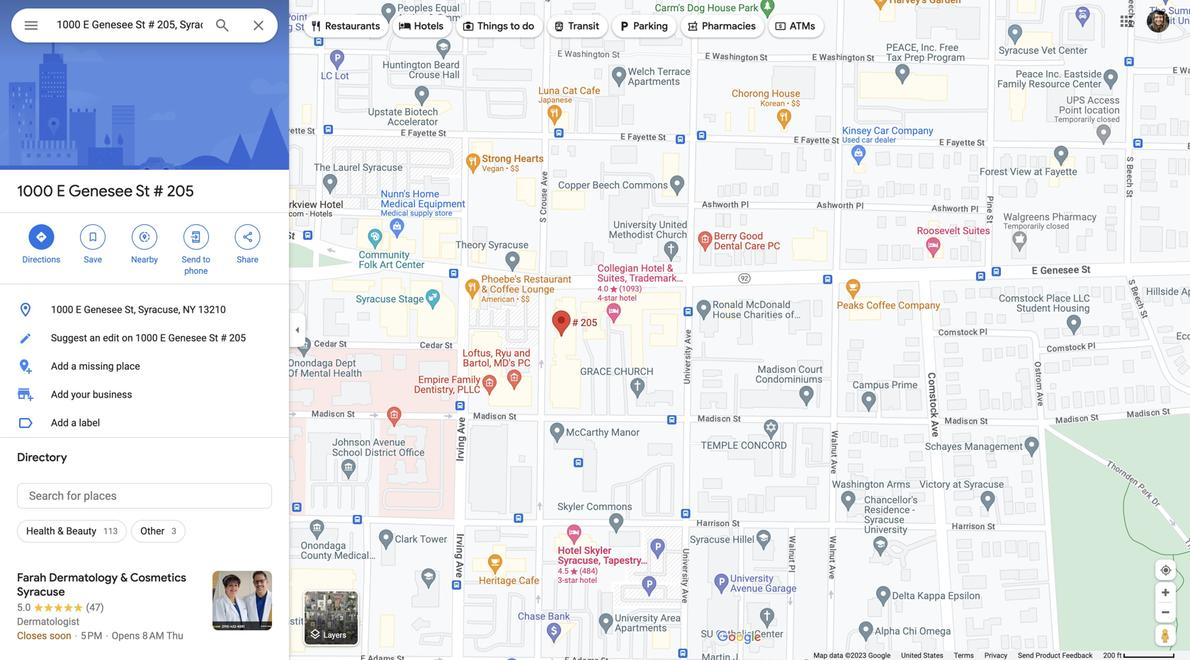 Task type: describe. For each thing, give the bounding box(es) containing it.
# inside button
[[221, 333, 227, 344]]

health
[[26, 526, 55, 538]]

 things to do
[[462, 18, 534, 34]]

2 vertical spatial e
[[160, 333, 166, 344]]

0 horizontal spatial &
[[57, 526, 64, 538]]

none text field inside '1000 e genesee st # 205' main content
[[17, 484, 272, 509]]

205 inside button
[[229, 333, 246, 344]]

atms
[[790, 20, 815, 33]]

phone
[[184, 266, 208, 276]]


[[190, 230, 202, 245]]

united states button
[[901, 652, 943, 661]]

©2023
[[845, 652, 867, 661]]

 atms
[[774, 18, 815, 34]]

things
[[478, 20, 508, 33]]

restaurants
[[325, 20, 380, 33]]


[[310, 18, 322, 34]]

dermatologist
[[17, 617, 79, 628]]

0 vertical spatial #
[[153, 181, 163, 201]]

ft
[[1117, 652, 1122, 661]]

13210
[[198, 304, 226, 316]]

other
[[140, 526, 165, 538]]

google
[[868, 652, 891, 661]]


[[553, 18, 565, 34]]

label
[[79, 418, 100, 429]]

product
[[1036, 652, 1060, 661]]

1000 e genesee st # 205 main content
[[0, 0, 289, 661]]

2 vertical spatial 1000
[[135, 333, 158, 344]]

dermatology
[[49, 571, 118, 586]]

feedback
[[1062, 652, 1093, 661]]

pharmacies
[[702, 20, 756, 33]]

privacy
[[985, 652, 1007, 661]]

soon
[[49, 631, 71, 642]]

parking
[[633, 20, 668, 33]]


[[399, 18, 411, 34]]

add for add a label
[[51, 418, 69, 429]]

map data ©2023 google
[[814, 652, 891, 661]]

ny
[[183, 304, 196, 316]]

3
[[172, 527, 176, 537]]

send product feedback
[[1018, 652, 1093, 661]]

send for send to phone
[[182, 255, 201, 265]]

0 vertical spatial 205
[[167, 181, 194, 201]]

opens
[[112, 631, 140, 642]]

states
[[923, 652, 943, 661]]

cosmetics
[[130, 571, 186, 586]]

show street view coverage image
[[1155, 625, 1176, 647]]


[[618, 18, 630, 34]]

8 am
[[142, 631, 164, 642]]

your
[[71, 389, 90, 401]]

thu
[[166, 631, 183, 642]]

send product feedback button
[[1018, 652, 1093, 661]]

st inside button
[[209, 333, 218, 344]]

 transit
[[553, 18, 599, 34]]


[[138, 230, 151, 245]]

genesee inside 'suggest an edit on 1000 e genesee st # 205' button
[[168, 333, 207, 344]]

hotels
[[414, 20, 444, 33]]


[[23, 15, 40, 36]]

syracuse,
[[138, 304, 180, 316]]

1000 for 1000 e genesee st, syracuse, ny 13210
[[51, 304, 73, 316]]

1000 e genesee st, syracuse, ny 13210
[[51, 304, 226, 316]]

share
[[237, 255, 258, 265]]

nearby
[[131, 255, 158, 265]]


[[87, 230, 99, 245]]

 button
[[11, 9, 51, 45]]

edit
[[103, 333, 119, 344]]

footer inside the google maps element
[[814, 652, 1103, 661]]

200 ft
[[1103, 652, 1122, 661]]

data
[[829, 652, 843, 661]]

add a label button
[[0, 409, 289, 438]]

farah dermatology & cosmetics syracuse
[[17, 571, 186, 600]]

actions for 1000 e genesee st # 205 region
[[0, 213, 289, 284]]

add your business
[[51, 389, 132, 401]]

do
[[522, 20, 534, 33]]

add for add your business
[[51, 389, 69, 401]]

syracuse
[[17, 585, 65, 600]]

united
[[901, 652, 922, 661]]



Task type: locate. For each thing, give the bounding box(es) containing it.
0 horizontal spatial 205
[[167, 181, 194, 201]]

1 vertical spatial a
[[71, 418, 77, 429]]

genesee inside 1000 e genesee st, syracuse, ny 13210 button
[[84, 304, 122, 316]]

genesee for st,
[[84, 304, 122, 316]]

0 vertical spatial to
[[510, 20, 520, 33]]

1 vertical spatial to
[[203, 255, 210, 265]]

113
[[103, 527, 118, 537]]

0 vertical spatial 1000
[[17, 181, 53, 201]]

205
[[167, 181, 194, 201], [229, 333, 246, 344]]

missing
[[79, 361, 114, 373]]

genesee left st,
[[84, 304, 122, 316]]

collapse side panel image
[[290, 323, 305, 338]]

205 left collapse side panel "image"
[[229, 333, 246, 344]]

& right health
[[57, 526, 64, 538]]

suggest
[[51, 333, 87, 344]]

add a label
[[51, 418, 100, 429]]

2 a from the top
[[71, 418, 77, 429]]

directory
[[17, 451, 67, 465]]

to inside  things to do
[[510, 20, 520, 33]]

add a missing place button
[[0, 353, 289, 381]]

1 a from the top
[[71, 361, 77, 373]]

map
[[814, 652, 828, 661]]

1000 E Genesee St # 205, Syracuse, NY 13210 field
[[11, 9, 278, 43]]

1 horizontal spatial send
[[1018, 652, 1034, 661]]

add inside button
[[51, 361, 69, 373]]

 pharmacies
[[686, 18, 756, 34]]

add
[[51, 361, 69, 373], [51, 389, 69, 401], [51, 418, 69, 429]]

united states
[[901, 652, 943, 661]]

1000 for 1000 e genesee st # 205
[[17, 181, 53, 201]]

google maps element
[[0, 0, 1190, 661]]

a
[[71, 361, 77, 373], [71, 418, 77, 429]]

place
[[116, 361, 140, 373]]

add a missing place
[[51, 361, 140, 373]]

2 horizontal spatial e
[[160, 333, 166, 344]]

1 vertical spatial send
[[1018, 652, 1034, 661]]

st,
[[125, 304, 136, 316]]

1000 e genesee st # 205
[[17, 181, 194, 201]]

1 vertical spatial genesee
[[84, 304, 122, 316]]

add inside button
[[51, 418, 69, 429]]

205 up 
[[167, 181, 194, 201]]

send left product
[[1018, 652, 1034, 661]]

a inside button
[[71, 418, 77, 429]]

1000 e genesee st, syracuse, ny 13210 button
[[0, 296, 289, 324]]

dermatologist closes soon ⋅ 5 pm ⋅ opens 8 am thu
[[17, 617, 183, 642]]

footer
[[814, 652, 1103, 661]]

genesee for st
[[69, 181, 133, 201]]

5.0
[[17, 602, 31, 614]]

st
[[136, 181, 150, 201], [209, 333, 218, 344]]

to
[[510, 20, 520, 33], [203, 255, 210, 265]]

terms
[[954, 652, 974, 661]]

# down 13210
[[221, 333, 227, 344]]

genesee down ny on the top left of the page
[[168, 333, 207, 344]]

None text field
[[17, 484, 272, 509]]

1 horizontal spatial #
[[221, 333, 227, 344]]

e
[[57, 181, 65, 201], [76, 304, 81, 316], [160, 333, 166, 344]]


[[686, 18, 699, 34]]

5.0 stars 47 reviews image
[[17, 601, 104, 616]]

1 horizontal spatial &
[[120, 571, 128, 586]]

to up phone
[[203, 255, 210, 265]]

a for missing
[[71, 361, 77, 373]]

0 vertical spatial e
[[57, 181, 65, 201]]

google account: giulia masi  
(giulia.masi@adept.ai) image
[[1147, 10, 1170, 33]]

footer containing map data ©2023 google
[[814, 652, 1103, 661]]

5 pm
[[81, 631, 102, 642]]

to left do
[[510, 20, 520, 33]]

0 vertical spatial add
[[51, 361, 69, 373]]

add down suggest
[[51, 361, 69, 373]]

zoom in image
[[1160, 588, 1171, 599]]


[[462, 18, 475, 34]]

suggest an edit on 1000 e genesee st # 205
[[51, 333, 246, 344]]

beauty
[[66, 526, 96, 538]]

0 vertical spatial st
[[136, 181, 150, 201]]

0 horizontal spatial e
[[57, 181, 65, 201]]

send up phone
[[182, 255, 201, 265]]

1 add from the top
[[51, 361, 69, 373]]

⋅ left 5 pm
[[74, 631, 78, 642]]

0 vertical spatial &
[[57, 526, 64, 538]]

2 add from the top
[[51, 389, 69, 401]]

to inside send to phone
[[203, 255, 210, 265]]

st down 13210
[[209, 333, 218, 344]]

1000 up suggest
[[51, 304, 73, 316]]

an
[[90, 333, 100, 344]]

0 horizontal spatial to
[[203, 255, 210, 265]]

200
[[1103, 652, 1115, 661]]

None field
[[57, 16, 203, 33]]

on
[[122, 333, 133, 344]]

send for send product feedback
[[1018, 652, 1034, 661]]

zoom out image
[[1160, 608, 1171, 618]]

show your location image
[[1160, 565, 1172, 577]]

1 ⋅ from the left
[[74, 631, 78, 642]]

1 vertical spatial st
[[209, 333, 218, 344]]

1 vertical spatial #
[[221, 333, 227, 344]]

save
[[84, 255, 102, 265]]

0 horizontal spatial ⋅
[[74, 631, 78, 642]]

add your business link
[[0, 381, 289, 409]]

farah
[[17, 571, 46, 586]]

st up 
[[136, 181, 150, 201]]

1000
[[17, 181, 53, 201], [51, 304, 73, 316], [135, 333, 158, 344]]

1 horizontal spatial e
[[76, 304, 81, 316]]

0 vertical spatial send
[[182, 255, 201, 265]]

1 vertical spatial 1000
[[51, 304, 73, 316]]

2 ⋅ from the left
[[105, 631, 109, 642]]

& left cosmetics
[[120, 571, 128, 586]]

 restaurants
[[310, 18, 380, 34]]

1 horizontal spatial to
[[510, 20, 520, 33]]

a left label
[[71, 418, 77, 429]]

privacy button
[[985, 652, 1007, 661]]

add left the your
[[51, 389, 69, 401]]

directions
[[22, 255, 60, 265]]

⋅ right 5 pm
[[105, 631, 109, 642]]

1 vertical spatial add
[[51, 389, 69, 401]]

1 horizontal spatial st
[[209, 333, 218, 344]]

send to phone
[[182, 255, 210, 276]]

1 vertical spatial e
[[76, 304, 81, 316]]

 parking
[[618, 18, 668, 34]]


[[241, 230, 254, 245]]

terms button
[[954, 652, 974, 661]]

health & beauty 113
[[26, 526, 118, 538]]

genesee up 
[[69, 181, 133, 201]]

a for label
[[71, 418, 77, 429]]

suggest an edit on 1000 e genesee st # 205 button
[[0, 324, 289, 353]]

# up actions for 1000 e genesee st # 205 region
[[153, 181, 163, 201]]


[[774, 18, 787, 34]]

0 horizontal spatial send
[[182, 255, 201, 265]]

e for 1000 e genesee st # 205
[[57, 181, 65, 201]]

2 vertical spatial add
[[51, 418, 69, 429]]

0 horizontal spatial #
[[153, 181, 163, 201]]

other 3
[[140, 526, 176, 538]]

send inside send to phone
[[182, 255, 201, 265]]

send inside button
[[1018, 652, 1034, 661]]

& inside farah dermatology & cosmetics syracuse
[[120, 571, 128, 586]]

2 vertical spatial genesee
[[168, 333, 207, 344]]

1 vertical spatial 205
[[229, 333, 246, 344]]

1 horizontal spatial 205
[[229, 333, 246, 344]]

business
[[93, 389, 132, 401]]


[[35, 230, 48, 245]]

a inside button
[[71, 361, 77, 373]]

add left label
[[51, 418, 69, 429]]

layers
[[324, 631, 346, 640]]

transit
[[568, 20, 599, 33]]

add for add a missing place
[[51, 361, 69, 373]]

none field inside 1000 e genesee st # 205, syracuse, ny 13210 field
[[57, 16, 203, 33]]

 hotels
[[399, 18, 444, 34]]

(47)
[[86, 602, 104, 614]]

3 add from the top
[[51, 418, 69, 429]]

1000 up the 
[[17, 181, 53, 201]]

closes
[[17, 631, 47, 642]]

e for 1000 e genesee st, syracuse, ny 13210
[[76, 304, 81, 316]]

1 horizontal spatial ⋅
[[105, 631, 109, 642]]

a left missing
[[71, 361, 77, 373]]

0 vertical spatial a
[[71, 361, 77, 373]]

 search field
[[11, 9, 278, 45]]

&
[[57, 526, 64, 538], [120, 571, 128, 586]]

1000 right on
[[135, 333, 158, 344]]

0 horizontal spatial st
[[136, 181, 150, 201]]

send
[[182, 255, 201, 265], [1018, 652, 1034, 661]]

200 ft button
[[1103, 652, 1175, 661]]

1 vertical spatial &
[[120, 571, 128, 586]]

0 vertical spatial genesee
[[69, 181, 133, 201]]



Task type: vqa. For each thing, say whether or not it's contained in the screenshot.


